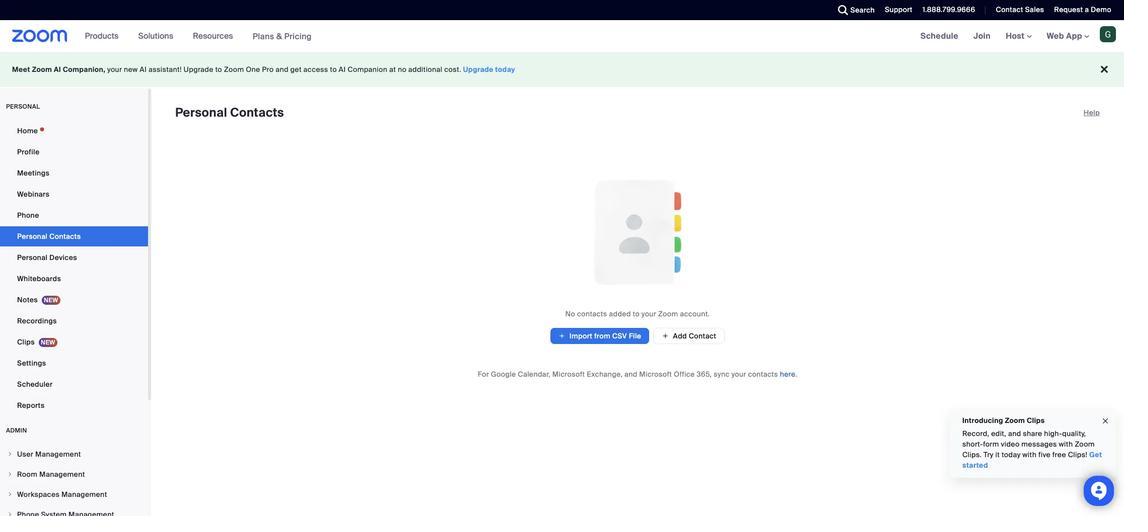 Task type: locate. For each thing, give the bounding box(es) containing it.
.
[[796, 370, 798, 379]]

1 horizontal spatial with
[[1059, 440, 1073, 449]]

whiteboards link
[[0, 269, 148, 289]]

1 horizontal spatial upgrade
[[463, 65, 494, 74]]

right image
[[7, 452, 13, 458], [7, 472, 13, 478], [7, 492, 13, 498], [7, 512, 13, 517]]

meet zoom ai companion, your new ai assistant! upgrade to zoom one pro and get access to ai companion at no additional cost. upgrade today
[[12, 65, 515, 74]]

2 horizontal spatial your
[[732, 370, 746, 379]]

2 vertical spatial management
[[61, 491, 107, 500]]

0 horizontal spatial today
[[495, 65, 515, 74]]

personal contacts down the one
[[175, 105, 284, 120]]

edit,
[[991, 430, 1007, 439]]

and up video
[[1008, 430, 1021, 439]]

your inside meet zoom ai companion, 'footer'
[[107, 65, 122, 74]]

0 horizontal spatial contacts
[[49, 232, 81, 241]]

1 horizontal spatial contact
[[996, 5, 1023, 14]]

zoom right meet at the top left of page
[[32, 65, 52, 74]]

1 horizontal spatial your
[[642, 310, 656, 319]]

1 horizontal spatial personal contacts
[[175, 105, 284, 120]]

0 horizontal spatial ai
[[54, 65, 61, 74]]

1 vertical spatial with
[[1023, 451, 1037, 460]]

contacts
[[230, 105, 284, 120], [49, 232, 81, 241]]

sync
[[714, 370, 730, 379]]

microsoft left "office"
[[639, 370, 672, 379]]

0 horizontal spatial clips
[[17, 338, 35, 347]]

request a demo link
[[1047, 0, 1124, 20], [1055, 5, 1112, 14]]

scheduler link
[[0, 375, 148, 395]]

personal contacts
[[175, 105, 284, 120], [17, 232, 81, 241]]

reports
[[17, 401, 45, 411]]

1 vertical spatial contacts
[[49, 232, 81, 241]]

product information navigation
[[77, 20, 319, 53]]

1 horizontal spatial clips
[[1027, 417, 1045, 426]]

upgrade down product information navigation at the top left of page
[[184, 65, 213, 74]]

companion,
[[63, 65, 105, 74]]

zoom up the edit,
[[1005, 417, 1025, 426]]

for
[[478, 370, 489, 379]]

your right added on the right of page
[[642, 310, 656, 319]]

messages
[[1022, 440, 1057, 449]]

ai left the companion,
[[54, 65, 61, 74]]

upgrade
[[184, 65, 213, 74], [463, 65, 494, 74]]

2 upgrade from the left
[[463, 65, 494, 74]]

support
[[885, 5, 913, 14]]

3 ai from the left
[[339, 65, 346, 74]]

0 vertical spatial with
[[1059, 440, 1073, 449]]

close image
[[1102, 416, 1110, 427]]

0 horizontal spatial contact
[[689, 332, 716, 341]]

4 right image from the top
[[7, 512, 13, 517]]

today
[[495, 65, 515, 74], [1002, 451, 1021, 460]]

0 vertical spatial today
[[495, 65, 515, 74]]

2 microsoft from the left
[[639, 370, 672, 379]]

to down resources dropdown button at the top of page
[[215, 65, 222, 74]]

personal devices
[[17, 253, 77, 262]]

cost.
[[444, 65, 461, 74]]

microsoft
[[552, 370, 585, 379], [639, 370, 672, 379]]

resources
[[193, 31, 233, 41]]

room management
[[17, 470, 85, 480]]

1.888.799.9666
[[923, 5, 975, 14]]

1 horizontal spatial contacts
[[230, 105, 284, 120]]

0 vertical spatial and
[[276, 65, 289, 74]]

devices
[[49, 253, 77, 262]]

zoom left the one
[[224, 65, 244, 74]]

workspaces management
[[17, 491, 107, 500]]

profile link
[[0, 142, 148, 162]]

contacts
[[577, 310, 607, 319], [748, 370, 778, 379]]

1 right image from the top
[[7, 452, 13, 458]]

schedule link
[[913, 20, 966, 52]]

0 horizontal spatial and
[[276, 65, 289, 74]]

add contact
[[673, 332, 716, 341]]

and left get
[[276, 65, 289, 74]]

profile
[[17, 148, 40, 157]]

1 horizontal spatial microsoft
[[639, 370, 672, 379]]

right image inside room management menu item
[[7, 472, 13, 478]]

settings
[[17, 359, 46, 368]]

1 vertical spatial contact
[[689, 332, 716, 341]]

upgrade right cost.
[[463, 65, 494, 74]]

import
[[570, 332, 593, 341]]

and right exchange,
[[625, 370, 638, 379]]

0 vertical spatial contacts
[[577, 310, 607, 319]]

meetings navigation
[[913, 20, 1124, 53]]

zoom logo image
[[12, 30, 67, 42]]

calendar,
[[518, 370, 551, 379]]

to right access
[[330, 65, 337, 74]]

today inside record, edit, and share high-quality, short-form video messages with zoom clips. try it today with five free clips!
[[1002, 451, 1021, 460]]

quality,
[[1063, 430, 1086, 439]]

ai right new
[[140, 65, 147, 74]]

2 vertical spatial personal
[[17, 253, 48, 262]]

0 horizontal spatial upgrade
[[184, 65, 213, 74]]

here
[[780, 370, 796, 379]]

at
[[389, 65, 396, 74]]

management up room management
[[35, 450, 81, 459]]

contact right the add
[[689, 332, 716, 341]]

1 vertical spatial today
[[1002, 451, 1021, 460]]

resources button
[[193, 20, 238, 52]]

import from csv file
[[570, 332, 641, 341]]

management
[[35, 450, 81, 459], [39, 470, 85, 480], [61, 491, 107, 500]]

support link
[[878, 0, 915, 20], [885, 5, 913, 14]]

meet zoom ai companion, footer
[[0, 52, 1124, 87]]

0 vertical spatial your
[[107, 65, 122, 74]]

0 horizontal spatial contacts
[[577, 310, 607, 319]]

sales
[[1025, 5, 1044, 14]]

management up 'workspaces management'
[[39, 470, 85, 480]]

upgrade today link
[[463, 65, 515, 74]]

zoom up clips!
[[1075, 440, 1095, 449]]

contact sales link
[[989, 0, 1047, 20], [996, 5, 1044, 14]]

no contacts added to your zoom account.
[[565, 310, 710, 319]]

your left new
[[107, 65, 122, 74]]

clips
[[17, 338, 35, 347], [1027, 417, 1045, 426]]

1 vertical spatial personal
[[17, 232, 48, 241]]

video
[[1001, 440, 1020, 449]]

0 vertical spatial contacts
[[230, 105, 284, 120]]

microsoft right calendar,
[[552, 370, 585, 379]]

home
[[17, 126, 38, 136]]

1 horizontal spatial ai
[[140, 65, 147, 74]]

personal
[[175, 105, 227, 120], [17, 232, 48, 241], [17, 253, 48, 262]]

here link
[[780, 370, 796, 379]]

2 right image from the top
[[7, 472, 13, 478]]

1 vertical spatial and
[[625, 370, 638, 379]]

to right added on the right of page
[[633, 310, 640, 319]]

demo
[[1091, 5, 1112, 14]]

1 vertical spatial your
[[642, 310, 656, 319]]

contacts left here
[[748, 370, 778, 379]]

clips up share
[[1027, 417, 1045, 426]]

0 horizontal spatial with
[[1023, 451, 1037, 460]]

right image inside user management menu item
[[7, 452, 13, 458]]

0 horizontal spatial personal contacts
[[17, 232, 81, 241]]

contacts right no
[[577, 310, 607, 319]]

high-
[[1044, 430, 1063, 439]]

contacts down the one
[[230, 105, 284, 120]]

with
[[1059, 440, 1073, 449], [1023, 451, 1037, 460]]

additional
[[408, 65, 443, 74]]

it
[[996, 451, 1000, 460]]

2 horizontal spatial ai
[[339, 65, 346, 74]]

right image inside workspaces management menu item
[[7, 492, 13, 498]]

help
[[1084, 108, 1100, 117]]

1 vertical spatial personal contacts
[[17, 232, 81, 241]]

notes
[[17, 296, 38, 305]]

add
[[673, 332, 687, 341]]

user
[[17, 450, 33, 459]]

0 horizontal spatial your
[[107, 65, 122, 74]]

0 horizontal spatial microsoft
[[552, 370, 585, 379]]

1 horizontal spatial contacts
[[748, 370, 778, 379]]

file
[[629, 332, 641, 341]]

0 vertical spatial management
[[35, 450, 81, 459]]

started
[[963, 461, 988, 470]]

1 vertical spatial contacts
[[748, 370, 778, 379]]

web app
[[1047, 31, 1083, 41]]

contacts up "devices"
[[49, 232, 81, 241]]

1 vertical spatial clips
[[1027, 417, 1045, 426]]

clips link
[[0, 332, 148, 353]]

one
[[246, 65, 260, 74]]

1 horizontal spatial and
[[625, 370, 638, 379]]

with down messages
[[1023, 451, 1037, 460]]

ai left companion
[[339, 65, 346, 74]]

web app button
[[1047, 31, 1090, 41]]

admin
[[6, 427, 27, 435]]

0 vertical spatial personal contacts
[[175, 105, 284, 120]]

3 right image from the top
[[7, 492, 13, 498]]

your right sync
[[732, 370, 746, 379]]

0 vertical spatial clips
[[17, 338, 35, 347]]

0 horizontal spatial to
[[215, 65, 222, 74]]

2 vertical spatial and
[[1008, 430, 1021, 439]]

clips up settings
[[17, 338, 35, 347]]

phone link
[[0, 206, 148, 226]]

contact left sales
[[996, 5, 1023, 14]]

zoom
[[32, 65, 52, 74], [224, 65, 244, 74], [658, 310, 678, 319], [1005, 417, 1025, 426], [1075, 440, 1095, 449]]

short-
[[963, 440, 983, 449]]

1 vertical spatial management
[[39, 470, 85, 480]]

workspaces management menu item
[[0, 486, 148, 505]]

banner
[[0, 20, 1124, 53]]

with up free
[[1059, 440, 1073, 449]]

personal contacts up personal devices
[[17, 232, 81, 241]]

2 horizontal spatial and
[[1008, 430, 1021, 439]]

zoom up add icon in the right bottom of the page
[[658, 310, 678, 319]]

2 horizontal spatial to
[[633, 310, 640, 319]]

management down room management menu item
[[61, 491, 107, 500]]

get
[[1090, 451, 1102, 460]]

free
[[1053, 451, 1066, 460]]

menu item
[[0, 506, 148, 517]]

1 horizontal spatial today
[[1002, 451, 1021, 460]]

management for user management
[[35, 450, 81, 459]]

schedule
[[921, 31, 959, 41]]



Task type: vqa. For each thing, say whether or not it's contained in the screenshot.
copy image
no



Task type: describe. For each thing, give the bounding box(es) containing it.
meetings
[[17, 169, 50, 178]]

profile picture image
[[1100, 26, 1116, 42]]

products button
[[85, 20, 123, 52]]

1 horizontal spatial to
[[330, 65, 337, 74]]

user management menu item
[[0, 445, 148, 464]]

recordings link
[[0, 311, 148, 331]]

try
[[984, 451, 994, 460]]

solutions
[[138, 31, 173, 41]]

room management menu item
[[0, 465, 148, 485]]

recordings
[[17, 317, 57, 326]]

products
[[85, 31, 119, 41]]

meet
[[12, 65, 30, 74]]

home link
[[0, 121, 148, 141]]

record, edit, and share high-quality, short-form video messages with zoom clips. try it today with five free clips!
[[963, 430, 1095, 460]]

record,
[[963, 430, 990, 439]]

import from csv file button
[[550, 328, 649, 345]]

clips!
[[1068, 451, 1088, 460]]

webinars link
[[0, 184, 148, 205]]

settings link
[[0, 354, 148, 374]]

assistant!
[[149, 65, 182, 74]]

1 ai from the left
[[54, 65, 61, 74]]

meetings link
[[0, 163, 148, 183]]

365,
[[697, 370, 712, 379]]

help link
[[1084, 105, 1100, 121]]

app
[[1066, 31, 1083, 41]]

management for room management
[[39, 470, 85, 480]]

clips inside personal menu menu
[[17, 338, 35, 347]]

pro
[[262, 65, 274, 74]]

your for companion,
[[107, 65, 122, 74]]

csv
[[612, 332, 627, 341]]

2 ai from the left
[[140, 65, 147, 74]]

contact inside button
[[689, 332, 716, 341]]

and inside record, edit, and share high-quality, short-form video messages with zoom clips. try it today with five free clips!
[[1008, 430, 1021, 439]]

personal menu menu
[[0, 121, 148, 417]]

and inside meet zoom ai companion, 'footer'
[[276, 65, 289, 74]]

exchange,
[[587, 370, 623, 379]]

join link
[[966, 20, 998, 52]]

clips.
[[963, 451, 982, 460]]

no
[[565, 310, 575, 319]]

your for to
[[642, 310, 656, 319]]

personal for the personal devices link
[[17, 253, 48, 262]]

today inside meet zoom ai companion, 'footer'
[[495, 65, 515, 74]]

scheduler
[[17, 380, 53, 389]]

added
[[609, 310, 631, 319]]

contact sales
[[996, 5, 1044, 14]]

personal
[[6, 103, 40, 111]]

webinars
[[17, 190, 49, 199]]

1 microsoft from the left
[[552, 370, 585, 379]]

get started
[[963, 451, 1102, 470]]

0 vertical spatial personal
[[175, 105, 227, 120]]

get started link
[[963, 451, 1102, 470]]

2 vertical spatial your
[[732, 370, 746, 379]]

right image for user management
[[7, 452, 13, 458]]

add contact button
[[654, 328, 725, 345]]

management for workspaces management
[[61, 491, 107, 500]]

add image
[[558, 331, 566, 342]]

for google calendar, microsoft exchange, and microsoft office 365, sync your contacts here .
[[478, 370, 798, 379]]

admin menu menu
[[0, 445, 148, 517]]

reports link
[[0, 396, 148, 416]]

join
[[974, 31, 991, 41]]

user management
[[17, 450, 81, 459]]

notes link
[[0, 290, 148, 310]]

add image
[[662, 332, 669, 341]]

from
[[594, 332, 611, 341]]

personal contacts link
[[0, 227, 148, 247]]

phone
[[17, 211, 39, 220]]

whiteboards
[[17, 275, 61, 284]]

share
[[1023, 430, 1043, 439]]

office
[[674, 370, 695, 379]]

new
[[124, 65, 138, 74]]

introducing zoom clips
[[963, 417, 1045, 426]]

personal contacts inside personal menu menu
[[17, 232, 81, 241]]

zoom inside record, edit, and share high-quality, short-form video messages with zoom clips. try it today with five free clips!
[[1075, 440, 1095, 449]]

account.
[[680, 310, 710, 319]]

web
[[1047, 31, 1064, 41]]

five
[[1039, 451, 1051, 460]]

1 upgrade from the left
[[184, 65, 213, 74]]

plans
[[253, 31, 274, 42]]

solutions button
[[138, 20, 178, 52]]

search button
[[831, 0, 878, 20]]

access
[[304, 65, 328, 74]]

banner containing products
[[0, 20, 1124, 53]]

request a demo
[[1055, 5, 1112, 14]]

no
[[398, 65, 407, 74]]

0 vertical spatial contact
[[996, 5, 1023, 14]]

request
[[1055, 5, 1083, 14]]

host
[[1006, 31, 1027, 41]]

room
[[17, 470, 37, 480]]

right image for workspaces management
[[7, 492, 13, 498]]

search
[[851, 6, 875, 15]]

contacts inside personal menu menu
[[49, 232, 81, 241]]

personal for personal contacts link
[[17, 232, 48, 241]]

personal devices link
[[0, 248, 148, 268]]

google
[[491, 370, 516, 379]]

host button
[[1006, 31, 1032, 41]]

pricing
[[284, 31, 312, 42]]

introducing
[[963, 417, 1003, 426]]

form
[[983, 440, 999, 449]]

right image for room management
[[7, 472, 13, 478]]

a
[[1085, 5, 1089, 14]]



